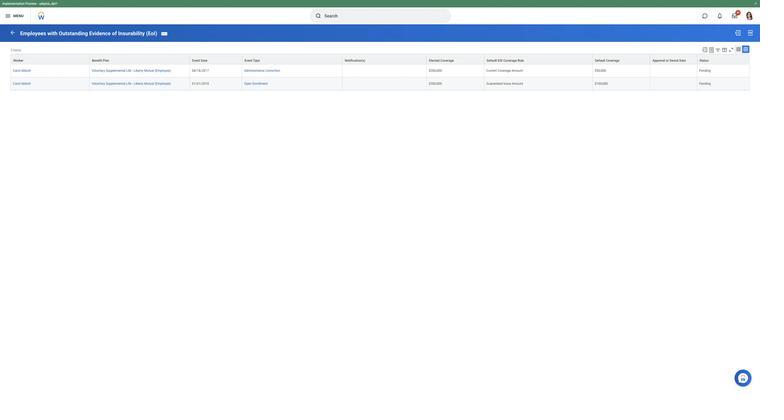 Task type: describe. For each thing, give the bounding box(es) containing it.
default eoi coverage rule
[[487, 59, 524, 62]]

default eoi coverage rule button
[[484, 54, 592, 64]]

implementation preview -   adeptai_dpt1
[[2, 2, 58, 6]]

voluntary supplemental life - liberty mutual  (employee) link for 04/18/2017
[[92, 68, 171, 73]]

employees with outstanding evidence of insurability (eoi)
[[20, 30, 157, 36]]

employees
[[20, 30, 46, 36]]

mutual for 01/01/2018
[[144, 82, 154, 86]]

liberty for 04/18/2017
[[134, 69, 143, 73]]

coverage for current coverage amount
[[498, 69, 511, 73]]

elected coverage
[[429, 59, 454, 62]]

(employee) for 04/18/2017
[[155, 69, 171, 73]]

notification(s)
[[345, 59, 365, 62]]

select to filter grid data image
[[715, 47, 721, 53]]

expand table image
[[743, 47, 749, 52]]

guaranteed
[[487, 82, 503, 86]]

toolbar inside employees with outstanding evidence of insurability (eoi) main content
[[700, 45, 750, 54]]

default for default eoi coverage rule
[[487, 59, 497, 62]]

current coverage amount
[[487, 69, 523, 73]]

table image
[[736, 47, 741, 52]]

approval or denial date
[[653, 59, 686, 62]]

menu
[[13, 14, 24, 18]]

fullscreen image
[[728, 47, 734, 53]]

correction
[[265, 69, 280, 73]]

2 items
[[11, 48, 21, 52]]

export to excel image for view printable version (pdf) icon
[[735, 30, 741, 36]]

amount for guaranteed issue amount
[[512, 82, 523, 86]]

row for "menu" banner
[[11, 54, 750, 64]]

eoi
[[498, 59, 503, 62]]

employees with outstanding evidence of insurability (eoi) link
[[20, 30, 157, 36]]

elected coverage button
[[427, 54, 484, 64]]

open
[[244, 82, 252, 86]]

guaranteed issue amount
[[487, 82, 523, 86]]

$100,000
[[595, 82, 608, 86]]

carol for 04/18/2017
[[13, 69, 20, 73]]

carol abbott link for 04/18/2017
[[13, 68, 31, 73]]

search image
[[315, 13, 321, 19]]

benefit plan button
[[90, 54, 190, 64]]

rule
[[518, 59, 524, 62]]

benefit plan
[[92, 59, 109, 62]]

administrative correction link
[[244, 68, 280, 73]]

voluntary supplemental life - liberty mutual  (employee) link for 01/01/2018
[[92, 81, 171, 86]]

default for default coverage
[[595, 59, 605, 62]]

event date
[[192, 59, 207, 62]]

Search Workday  search field
[[325, 10, 440, 22]]

event type
[[245, 59, 260, 62]]

preview
[[25, 2, 37, 6]]

row for toolbar within the employees with outstanding evidence of insurability (eoi) main content
[[11, 64, 750, 77]]

open enrollment
[[244, 82, 268, 86]]

export to excel image for "export to worksheets" image
[[702, 47, 708, 53]]

open enrollment link
[[244, 81, 268, 86]]

elected
[[429, 59, 440, 62]]

date inside popup button
[[679, 59, 686, 62]]

current
[[487, 69, 497, 73]]

type
[[253, 59, 260, 62]]

menu button
[[0, 7, 31, 24]]

mutual for 04/18/2017
[[144, 69, 154, 73]]

carol abbott for 01/01/2018
[[13, 82, 31, 86]]

2
[[11, 48, 12, 52]]

- for 01/01/2018
[[132, 82, 133, 86]]

abbott for 01/01/2018
[[21, 82, 31, 86]]

01/01/2018
[[192, 82, 209, 86]]

view printable version (pdf) image
[[747, 30, 754, 36]]

with
[[47, 30, 57, 36]]

$100,000 element
[[595, 81, 608, 86]]

close environment banner image
[[754, 2, 758, 5]]

benefit
[[92, 59, 102, 62]]

implementation
[[2, 2, 25, 6]]

1 $300,000 from the top
[[429, 69, 442, 73]]

- inside "menu" banner
[[37, 2, 38, 6]]

status button
[[697, 54, 749, 64]]

previous page image
[[10, 29, 16, 36]]

notification(s) button
[[342, 54, 427, 64]]

of
[[112, 30, 117, 36]]

default coverage
[[595, 59, 620, 62]]

coverage for elected coverage
[[440, 59, 454, 62]]



Task type: vqa. For each thing, say whether or not it's contained in the screenshot.
Elected Coverage
yes



Task type: locate. For each thing, give the bounding box(es) containing it.
1 event from the left
[[192, 59, 200, 62]]

evidence
[[89, 30, 111, 36]]

coverage right elected
[[440, 59, 454, 62]]

(eoi)
[[146, 30, 157, 36]]

row
[[11, 54, 750, 64], [11, 64, 750, 77], [11, 77, 750, 90]]

1 voluntary supplemental life - liberty mutual  (employee) link from the top
[[92, 68, 171, 73]]

0 horizontal spatial event
[[192, 59, 200, 62]]

1 vertical spatial mutual
[[144, 82, 154, 86]]

1 abbott from the top
[[21, 69, 31, 73]]

1 vertical spatial carol abbott link
[[13, 81, 31, 86]]

denial
[[670, 59, 679, 62]]

0 vertical spatial voluntary
[[92, 69, 105, 73]]

supplemental for 04/18/2017
[[106, 69, 125, 73]]

justify image
[[5, 13, 11, 19]]

2 default from the left
[[595, 59, 605, 62]]

liberty for 01/01/2018
[[134, 82, 143, 86]]

1 liberty from the top
[[134, 69, 143, 73]]

1 vertical spatial pending
[[699, 82, 711, 86]]

2 liberty from the top
[[134, 82, 143, 86]]

pending element
[[699, 68, 711, 73], [699, 81, 711, 86]]

0 vertical spatial export to excel image
[[735, 30, 741, 36]]

approval
[[653, 59, 665, 62]]

carol for 01/01/2018
[[13, 82, 20, 86]]

2 pending from the top
[[699, 82, 711, 86]]

pending
[[699, 69, 711, 73], [699, 82, 711, 86]]

2 date from the left
[[679, 59, 686, 62]]

1 carol abbott link from the top
[[13, 68, 31, 73]]

pending element for guaranteed issue amount
[[699, 81, 711, 86]]

pending element for current coverage amount
[[699, 68, 711, 73]]

worker
[[13, 59, 23, 62]]

2 voluntary from the top
[[92, 82, 105, 86]]

voluntary for 04/18/2017
[[92, 69, 105, 73]]

supplemental
[[106, 69, 125, 73], [106, 82, 125, 86]]

2 carol abbott link from the top
[[13, 81, 31, 86]]

plan
[[103, 59, 109, 62]]

event date button
[[190, 54, 242, 64]]

2 mutual from the top
[[144, 82, 154, 86]]

2 carol abbott from the top
[[13, 82, 31, 86]]

1 horizontal spatial event
[[245, 59, 252, 62]]

employees with outstanding evidence of insurability (eoi) main content
[[0, 24, 760, 95]]

1 mutual from the top
[[144, 69, 154, 73]]

administrative correction
[[244, 69, 280, 73]]

export to excel image left "export to worksheets" image
[[702, 47, 708, 53]]

default left eoi
[[487, 59, 497, 62]]

0 vertical spatial $300,000
[[429, 69, 442, 73]]

event type button
[[242, 54, 342, 64]]

04/18/2017
[[192, 69, 209, 73]]

export to excel image left view printable version (pdf) icon
[[735, 30, 741, 36]]

0 vertical spatial pending element
[[699, 68, 711, 73]]

amount for current coverage amount
[[512, 69, 523, 73]]

1 horizontal spatial export to excel image
[[735, 30, 741, 36]]

0 horizontal spatial date
[[201, 59, 207, 62]]

life for 01/01/2018
[[126, 82, 131, 86]]

30
[[737, 11, 740, 14]]

1 carol abbott from the top
[[13, 69, 31, 73]]

voluntary for 01/01/2018
[[92, 82, 105, 86]]

1 horizontal spatial date
[[679, 59, 686, 62]]

0 vertical spatial pending
[[699, 69, 711, 73]]

2 pending element from the top
[[699, 81, 711, 86]]

1 carol from the top
[[13, 69, 20, 73]]

1 vertical spatial carol abbott
[[13, 82, 31, 86]]

abbott
[[21, 69, 31, 73], [21, 82, 31, 86]]

outstanding
[[59, 30, 88, 36]]

event inside event date popup button
[[192, 59, 200, 62]]

1 default from the left
[[487, 59, 497, 62]]

insurability
[[118, 30, 145, 36]]

administrative
[[244, 69, 265, 73]]

event inside event type popup button
[[245, 59, 252, 62]]

2 event from the left
[[245, 59, 252, 62]]

2 (employee) from the top
[[155, 82, 171, 86]]

2 voluntary supplemental life - liberty mutual  (employee) link from the top
[[92, 81, 171, 86]]

pending for current coverage amount
[[699, 69, 711, 73]]

export to worksheets image
[[709, 47, 715, 53]]

2 life from the top
[[126, 82, 131, 86]]

voluntary supplemental life - liberty mutual  (employee)
[[92, 69, 171, 73], [92, 82, 171, 86]]

0 vertical spatial carol abbott link
[[13, 68, 31, 73]]

1 vertical spatial (employee)
[[155, 82, 171, 86]]

0 horizontal spatial export to excel image
[[702, 47, 708, 53]]

event for event type
[[245, 59, 252, 62]]

life
[[126, 69, 131, 73], [126, 82, 131, 86]]

1 pending element from the top
[[699, 68, 711, 73]]

1 supplemental from the top
[[106, 69, 125, 73]]

2 vertical spatial -
[[132, 82, 133, 86]]

2 $300,000 from the top
[[429, 82, 442, 86]]

0 vertical spatial mutual
[[144, 69, 154, 73]]

1 vertical spatial pending element
[[699, 81, 711, 86]]

1 vertical spatial export to excel image
[[702, 47, 708, 53]]

0 vertical spatial supplemental
[[106, 69, 125, 73]]

1 vertical spatial voluntary
[[92, 82, 105, 86]]

guaranteed issue amount element
[[487, 81, 523, 86]]

current coverage amount element
[[487, 68, 523, 73]]

pending for guaranteed issue amount
[[699, 82, 711, 86]]

1 vertical spatial amount
[[512, 82, 523, 86]]

1 vertical spatial abbott
[[21, 82, 31, 86]]

event left type
[[245, 59, 252, 62]]

1 row from the top
[[11, 54, 750, 64]]

menu banner
[[0, 0, 760, 24]]

1 voluntary from the top
[[92, 69, 105, 73]]

2 $300,000 element from the top
[[429, 81, 442, 86]]

event
[[192, 59, 200, 62], [245, 59, 252, 62]]

0 vertical spatial amount
[[512, 69, 523, 73]]

0 vertical spatial liberty
[[134, 69, 143, 73]]

date up "04/18/2017"
[[201, 59, 207, 62]]

2 abbott from the top
[[21, 82, 31, 86]]

amount
[[512, 69, 523, 73], [512, 82, 523, 86]]

voluntary supplemental life - liberty mutual  (employee) for 01/01/2018
[[92, 82, 171, 86]]

carol abbott for 04/18/2017
[[13, 69, 31, 73]]

1 vertical spatial voluntary supplemental life - liberty mutual  (employee)
[[92, 82, 171, 86]]

date
[[201, 59, 207, 62], [679, 59, 686, 62]]

coverage
[[440, 59, 454, 62], [504, 59, 517, 62], [606, 59, 620, 62], [498, 69, 511, 73]]

30 button
[[729, 10, 741, 22]]

export to excel image
[[735, 30, 741, 36], [702, 47, 708, 53]]

$50,000 element
[[595, 68, 606, 73]]

0 vertical spatial abbott
[[21, 69, 31, 73]]

supplemental for 01/01/2018
[[106, 82, 125, 86]]

0 vertical spatial -
[[37, 2, 38, 6]]

2 row from the top
[[11, 64, 750, 77]]

(employee)
[[155, 69, 171, 73], [155, 82, 171, 86]]

1 vertical spatial carol
[[13, 82, 20, 86]]

0 horizontal spatial default
[[487, 59, 497, 62]]

status
[[700, 59, 709, 62]]

worker button
[[11, 54, 89, 64]]

liberty
[[134, 69, 143, 73], [134, 82, 143, 86]]

(employee) for 01/01/2018
[[155, 82, 171, 86]]

1 (employee) from the top
[[155, 69, 171, 73]]

life for 04/18/2017
[[126, 69, 131, 73]]

1 voluntary supplemental life - liberty mutual  (employee) from the top
[[92, 69, 171, 73]]

1 $300,000 element from the top
[[429, 68, 442, 73]]

adeptai_dpt1
[[39, 2, 58, 6]]

profile logan mcneil image
[[745, 12, 754, 21]]

cell
[[342, 64, 427, 77], [650, 64, 697, 77], [342, 77, 427, 90], [650, 77, 697, 90]]

$300,000
[[429, 69, 442, 73], [429, 82, 442, 86]]

1 horizontal spatial default
[[595, 59, 605, 62]]

amount right issue in the right top of the page
[[512, 82, 523, 86]]

carol abbott link for 01/01/2018
[[13, 81, 31, 86]]

1 vertical spatial -
[[132, 69, 133, 73]]

0 vertical spatial $300,000 element
[[429, 68, 442, 73]]

amount down rule
[[512, 69, 523, 73]]

default up the $50,000 element
[[595, 59, 605, 62]]

click to view/edit grid preferences image
[[722, 47, 728, 53]]

event for event date
[[192, 59, 200, 62]]

- for 04/18/2017
[[132, 69, 133, 73]]

carol abbott link
[[13, 68, 31, 73], [13, 81, 31, 86]]

2 voluntary supplemental life - liberty mutual  (employee) from the top
[[92, 82, 171, 86]]

1 life from the top
[[126, 69, 131, 73]]

2 carol from the top
[[13, 82, 20, 86]]

3 row from the top
[[11, 77, 750, 90]]

1 vertical spatial liberty
[[134, 82, 143, 86]]

0 vertical spatial voluntary supplemental life - liberty mutual  (employee)
[[92, 69, 171, 73]]

enrollment
[[252, 82, 268, 86]]

coverage up the $50,000 element
[[606, 59, 620, 62]]

voluntary
[[92, 69, 105, 73], [92, 82, 105, 86]]

$50,000
[[595, 69, 606, 73]]

0 vertical spatial voluntary supplemental life - liberty mutual  (employee) link
[[92, 68, 171, 73]]

mutual
[[144, 69, 154, 73], [144, 82, 154, 86]]

coverage down 'default eoi coverage rule'
[[498, 69, 511, 73]]

approval or denial date button
[[650, 54, 697, 64]]

or
[[666, 59, 669, 62]]

voluntary supplemental life - liberty mutual  (employee) link
[[92, 68, 171, 73], [92, 81, 171, 86]]

0 vertical spatial life
[[126, 69, 131, 73]]

event up "04/18/2017"
[[192, 59, 200, 62]]

1 date from the left
[[201, 59, 207, 62]]

1 vertical spatial life
[[126, 82, 131, 86]]

items
[[13, 48, 21, 52]]

inbox large image
[[732, 13, 737, 19]]

1 vertical spatial $300,000 element
[[429, 81, 442, 86]]

coverage right eoi
[[504, 59, 517, 62]]

coverage for default coverage
[[606, 59, 620, 62]]

toolbar
[[700, 45, 750, 54]]

1 pending from the top
[[699, 69, 711, 73]]

$300,000 element
[[429, 68, 442, 73], [429, 81, 442, 86]]

abbott for 04/18/2017
[[21, 69, 31, 73]]

default
[[487, 59, 497, 62], [595, 59, 605, 62]]

voluntary supplemental life - liberty mutual  (employee) for 04/18/2017
[[92, 69, 171, 73]]

0 vertical spatial carol abbott
[[13, 69, 31, 73]]

date inside popup button
[[201, 59, 207, 62]]

carol abbott
[[13, 69, 31, 73], [13, 82, 31, 86]]

1 vertical spatial voluntary supplemental life - liberty mutual  (employee) link
[[92, 81, 171, 86]]

0 vertical spatial carol
[[13, 69, 20, 73]]

default coverage button
[[593, 54, 650, 64]]

carol
[[13, 69, 20, 73], [13, 82, 20, 86]]

issue
[[504, 82, 511, 86]]

date right denial
[[679, 59, 686, 62]]

1 vertical spatial $300,000
[[429, 82, 442, 86]]

2 supplemental from the top
[[106, 82, 125, 86]]

row containing worker
[[11, 54, 750, 64]]

-
[[37, 2, 38, 6], [132, 69, 133, 73], [132, 82, 133, 86]]

1 vertical spatial supplemental
[[106, 82, 125, 86]]

0 vertical spatial (employee)
[[155, 69, 171, 73]]

notifications large image
[[717, 13, 723, 19]]



